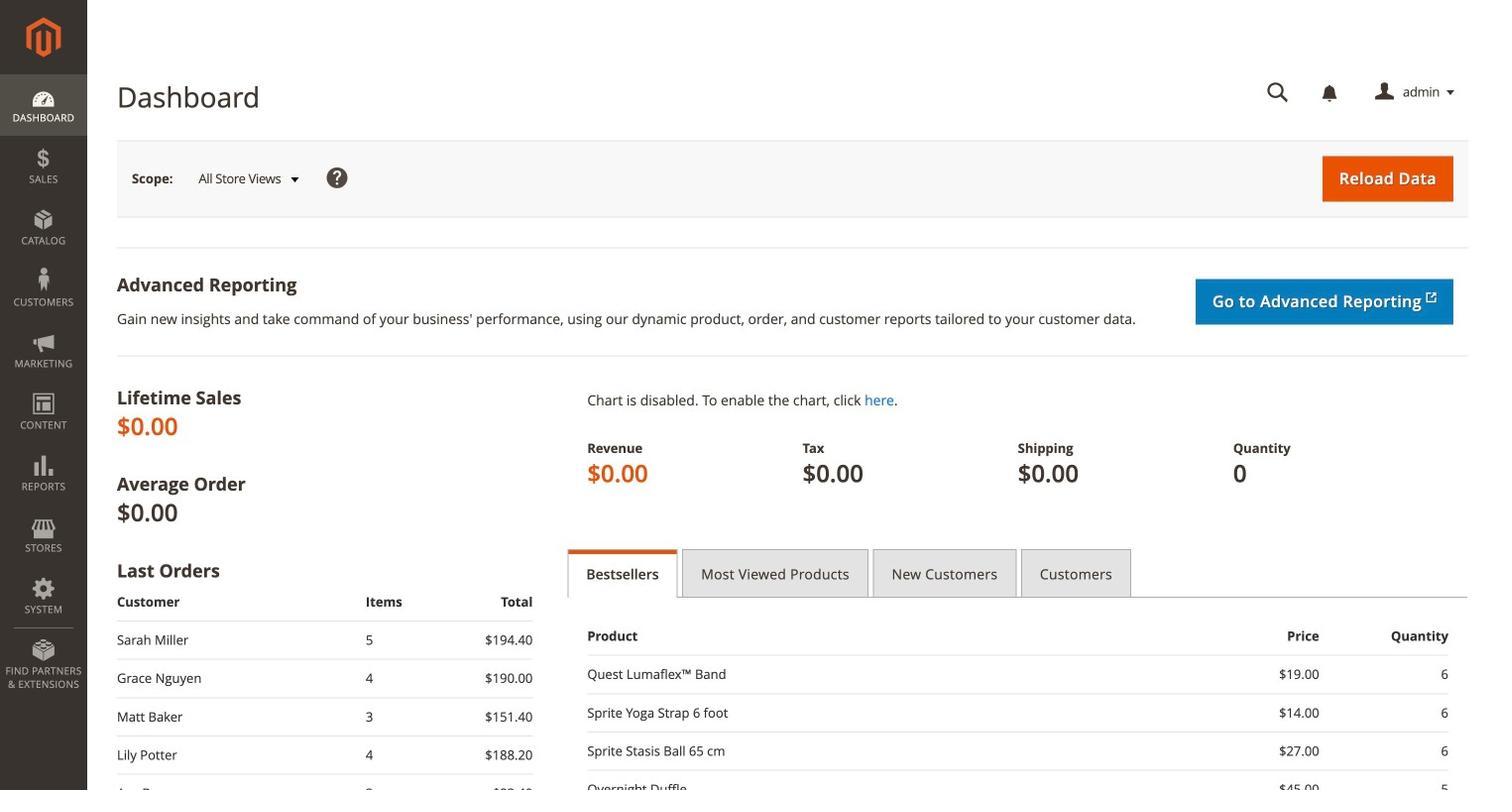 Task type: vqa. For each thing, say whether or not it's contained in the screenshot.
TEXT BOX
yes



Task type: locate. For each thing, give the bounding box(es) containing it.
None text field
[[1254, 75, 1303, 110]]

tab list
[[568, 549, 1469, 598]]

magento admin panel image
[[26, 17, 61, 58]]

menu bar
[[0, 74, 87, 701]]



